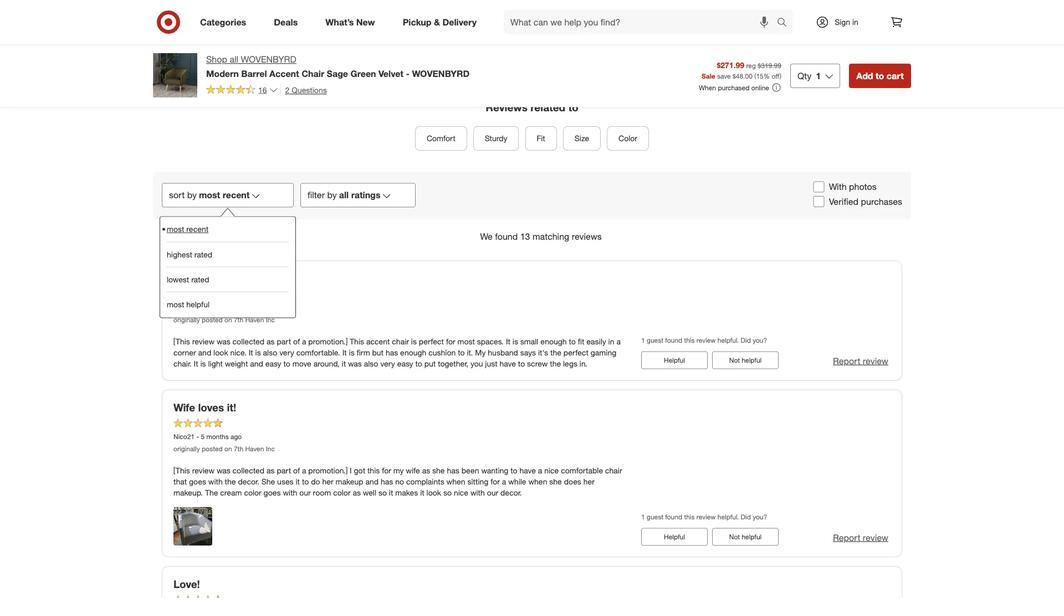 Task type: vqa. For each thing, say whether or not it's contained in the screenshot.
left Sign in button Create or manage registry
no



Task type: describe. For each thing, give the bounding box(es) containing it.
all inside shop all wovenbyrd modern barrel accent chair sage green velvet - wovenbyrd
[[230, 54, 238, 65]]

2 horizontal spatial with
[[470, 488, 485, 498]]

as up she
[[267, 466, 275, 475]]

no
[[395, 477, 404, 487]]

2 easy from the left
[[397, 359, 413, 369]]

1 horizontal spatial goes
[[264, 488, 281, 498]]

small
[[520, 337, 538, 346]]

a left i
[[302, 466, 306, 475]]

With photos checkbox
[[813, 181, 824, 192]]

is left firm
[[349, 348, 355, 357]]

most helpful link
[[167, 292, 289, 317]]

1 horizontal spatial decor.
[[500, 488, 522, 498]]

cream
[[220, 488, 242, 498]]

1 easy from the left
[[265, 359, 281, 369]]

size
[[575, 133, 589, 143]]

1 our from the left
[[299, 488, 311, 498]]

on for nico21
[[224, 445, 232, 453]]

verified
[[829, 196, 859, 207]]

0 horizontal spatial goes
[[189, 477, 206, 487]]

most recent link
[[167, 217, 289, 242]]

accent
[[366, 337, 390, 346]]

not for very comfortable
[[729, 356, 740, 365]]

haven for ajfish06 - 5 months ago originally posted on 7th haven inc
[[245, 316, 264, 324]]

says
[[520, 348, 536, 357]]

[this review was collected as part of a promotion.] this accent chair is perfect for most spaces. it is small enough to fit easily in a corner and look nice. it is also very comfortable. it is firm but has enough cushion to it. my husband says it's the perfect gaming chair. it is light weight and easy to move around, it was also very easy to put together, you just have to screw the legs in.
[[173, 337, 621, 369]]

firm
[[357, 348, 370, 357]]

$
[[733, 72, 736, 80]]

2 questions
[[285, 85, 327, 95]]

did for wife loves it!
[[741, 513, 751, 521]]

not for wife loves it!
[[729, 533, 740, 541]]

5 for ajfish06
[[203, 304, 207, 312]]

uses
[[277, 477, 294, 487]]

2 our from the left
[[487, 488, 498, 498]]

helpful button for wife loves it!
[[641, 528, 708, 546]]

1 horizontal spatial she
[[549, 477, 562, 487]]

)
[[780, 72, 781, 80]]

love!
[[173, 578, 200, 591]]

- inside shop all wovenbyrd modern barrel accent chair sage green velvet - wovenbyrd
[[406, 68, 410, 79]]

0 vertical spatial also
[[263, 348, 277, 357]]

1 when from the left
[[446, 477, 465, 487]]

what's new link
[[316, 10, 389, 34]]

- for nico21 - 5 months ago originally posted on 7th haven inc
[[196, 433, 199, 441]]

report for very comfortable
[[833, 356, 860, 367]]

is left light
[[200, 359, 206, 369]]

1 vertical spatial nice
[[454, 488, 468, 498]]

pickup
[[403, 17, 431, 27]]

ago for nico21 - 5 months ago originally posted on 7th haven inc
[[231, 433, 242, 441]]

15
[[756, 72, 764, 80]]

sign in
[[835, 17, 858, 27]]

complaints
[[406, 477, 444, 487]]

most down lowest
[[167, 300, 184, 309]]

1 vertical spatial has
[[447, 466, 459, 475]]

just
[[485, 359, 497, 369]]

1 horizontal spatial recent
[[223, 190, 250, 201]]

chair
[[302, 68, 324, 79]]

0 vertical spatial very
[[279, 348, 294, 357]]

most right sort
[[199, 190, 220, 201]]

this
[[350, 337, 364, 346]]

wife loves it!
[[173, 401, 236, 414]]

13
[[520, 231, 530, 242]]

0 vertical spatial 1
[[816, 70, 821, 81]]

chair inside [this review was collected as part of a promotion.] i got this for my wife as she has been wanting to have a nice comfortable chair that goes with the decor. she uses it to do her makeup and has no complaints when sitting for a while when she does her makeup. the cream color goes with our room color as well so it makes it look so nice with our decor.
[[605, 466, 622, 475]]

with
[[829, 181, 847, 192]]

reviews
[[572, 231, 602, 242]]

1 vertical spatial and
[[250, 359, 263, 369]]

was for very comfortable
[[217, 337, 230, 346]]

0 vertical spatial and
[[198, 348, 211, 357]]

was for wife loves it!
[[217, 466, 230, 475]]

cushion
[[429, 348, 456, 357]]

does
[[564, 477, 581, 487]]

sort
[[169, 190, 185, 201]]

it.
[[467, 348, 473, 357]]

it left firm
[[342, 348, 347, 357]]

as up complaints
[[422, 466, 430, 475]]

is left small on the bottom of the page
[[513, 337, 518, 346]]

sage
[[327, 68, 348, 79]]

report review for wife loves it!
[[833, 533, 888, 543]]

to left 'fit'
[[569, 337, 576, 346]]

1 vertical spatial was
[[348, 359, 362, 369]]

1 for wife loves it!
[[641, 513, 645, 521]]

my
[[393, 466, 404, 475]]

easily
[[587, 337, 606, 346]]

highest
[[167, 250, 192, 259]]

it down complaints
[[420, 488, 424, 498]]

have inside [this review was collected as part of a promotion.] i got this for my wife as she has been wanting to have a nice comfortable chair that goes with the decor. she uses it to do her makeup and has no complaints when sitting for a while when she does her makeup. the cream color goes with our room color as well so it makes it look so nice with our decor.
[[520, 466, 536, 475]]

delivery
[[442, 17, 477, 27]]

2 when from the left
[[528, 477, 547, 487]]

you? for very comfortable
[[753, 336, 767, 344]]

the inside [this review was collected as part of a promotion.] i got this for my wife as she has been wanting to have a nice comfortable chair that goes with the decor. she uses it to do her makeup and has no complaints when sitting for a while when she does her makeup. the cream color goes with our room color as well so it makes it look so nice with our decor.
[[225, 477, 236, 487]]

2 her from the left
[[583, 477, 595, 487]]

2 color from the left
[[333, 488, 351, 498]]

0 vertical spatial she
[[432, 466, 445, 475]]

that
[[173, 477, 187, 487]]

0 vertical spatial found
[[495, 231, 518, 242]]

comfort
[[427, 133, 455, 143]]

[this for very
[[173, 337, 190, 346]]

my
[[475, 348, 486, 357]]

to inside button
[[876, 70, 884, 81]]

16
[[258, 85, 267, 95]]

1 horizontal spatial perfect
[[563, 348, 589, 357]]

shop
[[206, 54, 227, 65]]

is right accent
[[411, 337, 417, 346]]

loves
[[198, 401, 224, 414]]

screw
[[527, 359, 548, 369]]

very comfortable
[[173, 272, 259, 285]]

0 horizontal spatial recent
[[186, 225, 208, 234]]

together,
[[438, 359, 468, 369]]

0 horizontal spatial for
[[382, 466, 391, 475]]

Verified purchases checkbox
[[813, 196, 824, 207]]

[this review was collected as part of a promotion.] i got this for my wife as she has been wanting to have a nice comfortable chair that goes with the decor. she uses it to do her makeup and has no complaints when sitting for a while when she does her makeup. the cream color goes with our room color as well so it makes it look so nice with our decor.
[[173, 466, 622, 498]]

qty
[[797, 70, 812, 81]]

makeup.
[[173, 488, 203, 498]]

comfortable inside [this review was collected as part of a promotion.] i got this for my wife as she has been wanting to have a nice comfortable chair that goes with the decor. she uses it to do her makeup and has no complaints when sitting for a while when she does her makeup. the cream color goes with our room color as well so it makes it look so nice with our decor.
[[561, 466, 603, 475]]

highest rated
[[167, 250, 212, 259]]

promotion.] for very comfortable
[[308, 337, 348, 346]]

to left the move
[[283, 359, 290, 369]]

not helpful for wife loves it!
[[729, 533, 762, 541]]

reviews related to
[[486, 101, 578, 114]]

found for very comfortable
[[665, 336, 682, 344]]

to up while
[[511, 466, 517, 475]]

to left it.
[[458, 348, 465, 357]]

pickup & delivery link
[[393, 10, 491, 34]]

guest for wife loves it!
[[647, 513, 663, 521]]

a right the easily
[[617, 337, 621, 346]]

it left makes
[[389, 488, 393, 498]]

light
[[208, 359, 223, 369]]

0 horizontal spatial enough
[[400, 348, 426, 357]]

part for very comfortable
[[277, 337, 291, 346]]

ratings
[[351, 190, 380, 201]]

purchases
[[861, 196, 902, 207]]

most up highest
[[167, 225, 184, 234]]

0 horizontal spatial perfect
[[419, 337, 444, 346]]

rated for highest rated
[[194, 250, 212, 259]]

accent
[[269, 68, 299, 79]]

legs
[[563, 359, 577, 369]]

as left well
[[353, 488, 361, 498]]

has for wife loves it!
[[381, 477, 393, 487]]

lowest rated link
[[167, 267, 289, 292]]

(
[[754, 72, 756, 80]]

16 link
[[206, 84, 278, 97]]

spaces.
[[477, 337, 504, 346]]

1 vertical spatial the
[[550, 359, 561, 369]]

1 color from the left
[[244, 488, 261, 498]]

2 questions link
[[280, 84, 327, 96]]

helpful button for very comfortable
[[641, 352, 708, 369]]

shop all wovenbyrd modern barrel accent chair sage green velvet - wovenbyrd
[[206, 54, 470, 79]]

very
[[173, 272, 195, 285]]

2 vertical spatial for
[[491, 477, 500, 487]]

helpful for wife loves it!
[[664, 533, 685, 541]]

1 vertical spatial very
[[380, 359, 395, 369]]

gaming
[[591, 348, 616, 357]]

in.
[[580, 359, 587, 369]]

by for filter by
[[327, 190, 337, 201]]

and inside [this review was collected as part of a promotion.] i got this for my wife as she has been wanting to have a nice comfortable chair that goes with the decor. she uses it to do her makeup and has no complaints when sitting for a while when she does her makeup. the cream color goes with our room color as well so it makes it look so nice with our decor.
[[366, 477, 379, 487]]

1 horizontal spatial in
[[852, 17, 858, 27]]

this for very comfortable
[[684, 336, 695, 344]]

around,
[[314, 359, 340, 369]]

corner
[[173, 348, 196, 357]]

chair.
[[173, 359, 192, 369]]

lowest
[[167, 275, 189, 284]]

makeup
[[336, 477, 363, 487]]

new
[[356, 17, 375, 27]]

weight
[[225, 359, 248, 369]]

helpful for very comfortable
[[742, 356, 762, 365]]

this inside [this review was collected as part of a promotion.] i got this for my wife as she has been wanting to have a nice comfortable chair that goes with the decor. she uses it to do her makeup and has no complaints when sitting for a while when she does her makeup. the cream color goes with our room color as well so it makes it look so nice with our decor.
[[367, 466, 380, 475]]

&
[[434, 17, 440, 27]]

while
[[508, 477, 526, 487]]

1 horizontal spatial also
[[364, 359, 378, 369]]

purchased
[[718, 83, 750, 92]]



Task type: locate. For each thing, give the bounding box(es) containing it.
barrel
[[241, 68, 267, 79]]

2 on from the top
[[224, 445, 232, 453]]

7th up nice.
[[234, 316, 243, 324]]

haven inside 'ajfish06 - 5 months ago originally posted on 7th haven inc'
[[245, 316, 264, 324]]

7th inside 'ajfish06 - 5 months ago originally posted on 7th haven inc'
[[234, 316, 243, 324]]

1 guest found this review helpful. did you? for wife loves it!
[[641, 513, 767, 521]]

1
[[816, 70, 821, 81], [641, 336, 645, 344], [641, 513, 645, 521]]

1 7th from the top
[[234, 316, 243, 324]]

a up "comfortable."
[[302, 337, 306, 346]]

0 vertical spatial comfortable
[[198, 272, 259, 285]]

1 horizontal spatial wovenbyrd
[[412, 68, 470, 79]]

1 originally from the top
[[173, 316, 200, 324]]

inc inside 'ajfish06 - 5 months ago originally posted on 7th haven inc'
[[266, 316, 275, 324]]

lowest rated
[[167, 275, 209, 284]]

fit button
[[525, 126, 557, 151]]

0 vertical spatial helpful
[[186, 300, 210, 309]]

not helpful
[[729, 356, 762, 365], [729, 533, 762, 541]]

questions
[[292, 85, 327, 95]]

1 vertical spatial perfect
[[563, 348, 589, 357]]

report review
[[833, 356, 888, 367], [833, 533, 888, 543]]

0 vertical spatial for
[[446, 337, 455, 346]]

0 vertical spatial collected
[[233, 337, 264, 346]]

has
[[386, 348, 398, 357], [447, 466, 459, 475], [381, 477, 393, 487]]

1 helpful button from the top
[[641, 352, 708, 369]]

add to cart button
[[849, 64, 911, 88]]

0 horizontal spatial so
[[378, 488, 387, 498]]

1 vertical spatial on
[[224, 445, 232, 453]]

it right around,
[[342, 359, 346, 369]]

1 vertical spatial promotion.]
[[308, 466, 348, 475]]

2 7th from the top
[[234, 445, 243, 453]]

1 report review from the top
[[833, 356, 888, 367]]

0 vertical spatial enough
[[541, 337, 567, 346]]

this
[[684, 336, 695, 344], [367, 466, 380, 475], [684, 513, 695, 521]]

0 vertical spatial 7th
[[234, 316, 243, 324]]

1 promotion.] from the top
[[308, 337, 348, 346]]

enough up it's
[[541, 337, 567, 346]]

1 vertical spatial -
[[199, 304, 202, 312]]

this for wife loves it!
[[684, 513, 695, 521]]

0 horizontal spatial with
[[208, 477, 223, 487]]

it inside [this review was collected as part of a promotion.] this accent chair is perfect for most spaces. it is small enough to fit easily in a corner and look nice. it is also very comfortable. it is firm but has enough cushion to it. my husband says it's the perfect gaming chair. it is light weight and easy to move around, it was also very easy to put together, you just have to screw the legs in.
[[342, 359, 346, 369]]

2 posted from the top
[[202, 445, 223, 453]]

1 on from the top
[[224, 316, 232, 324]]

to left the put
[[415, 359, 422, 369]]

1 vertical spatial 5
[[201, 433, 205, 441]]

1 so from the left
[[378, 488, 387, 498]]

most recent
[[167, 225, 208, 234]]

1 vertical spatial report
[[833, 533, 860, 543]]

- right ajfish06 at left bottom
[[199, 304, 202, 312]]

fit
[[537, 133, 545, 143]]

2 did from the top
[[741, 513, 751, 521]]

1 not helpful button from the top
[[712, 352, 779, 369]]

a right wanting
[[538, 466, 542, 475]]

months for nico21
[[206, 433, 229, 441]]

enough up the put
[[400, 348, 426, 357]]

7th inside nico21 - 5 months ago originally posted on 7th haven inc
[[234, 445, 243, 453]]

1 her from the left
[[322, 477, 333, 487]]

most inside [this review was collected as part of a promotion.] this accent chair is perfect for most spaces. it is small enough to fit easily in a corner and look nice. it is also very comfortable. it is firm but has enough cushion to it. my husband says it's the perfect gaming chair. it is light weight and easy to move around, it was also very easy to put together, you just have to screw the legs in.
[[458, 337, 475, 346]]

1 vertical spatial recent
[[186, 225, 208, 234]]

in inside [this review was collected as part of a promotion.] this accent chair is perfect for most spaces. it is small enough to fit easily in a corner and look nice. it is also very comfortable. it is firm but has enough cushion to it. my husband says it's the perfect gaming chair. it is light weight and easy to move around, it was also very easy to put together, you just have to screw the legs in.
[[608, 337, 614, 346]]

0 vertical spatial report review button
[[833, 355, 888, 368]]

photos
[[849, 181, 877, 192]]

report review button
[[833, 355, 888, 368], [833, 532, 888, 544]]

1 vertical spatial report review button
[[833, 532, 888, 544]]

1 vertical spatial decor.
[[500, 488, 522, 498]]

1 did from the top
[[741, 336, 751, 344]]

1 horizontal spatial nice
[[544, 466, 559, 475]]

was up nice.
[[217, 337, 230, 346]]

originally inside 'ajfish06 - 5 months ago originally posted on 7th haven inc'
[[173, 316, 200, 324]]

[this inside [this review was collected as part of a promotion.] this accent chair is perfect for most spaces. it is small enough to fit easily in a corner and look nice. it is also very comfortable. it is firm but has enough cushion to it. my husband says it's the perfect gaming chair. it is light weight and easy to move around, it was also very easy to put together, you just have to screw the legs in.
[[173, 337, 190, 346]]

1 not from the top
[[729, 356, 740, 365]]

1 horizontal spatial chair
[[605, 466, 622, 475]]

1 1 guest found this review helpful. did you? from the top
[[641, 336, 767, 344]]

1 vertical spatial look
[[427, 488, 441, 498]]

helpful. for wife loves it!
[[718, 513, 739, 521]]

all left ratings
[[339, 190, 349, 201]]

a left while
[[502, 477, 506, 487]]

her right does
[[583, 477, 595, 487]]

1 horizontal spatial so
[[443, 488, 452, 498]]

related
[[530, 101, 565, 114]]

report review for very comfortable
[[833, 356, 888, 367]]

guest review image 1 of 1, zoom in image
[[173, 507, 212, 546]]

0 horizontal spatial by
[[187, 190, 197, 201]]

online
[[751, 83, 769, 92]]

not helpful button for wife loves it!
[[712, 528, 779, 546]]

1 vertical spatial posted
[[202, 445, 223, 453]]

0 vertical spatial have
[[500, 359, 516, 369]]

sign
[[835, 17, 850, 27]]

recent up most recent link
[[223, 190, 250, 201]]

months down loves
[[206, 433, 229, 441]]

of inside [this review was collected as part of a promotion.] i got this for my wife as she has been wanting to have a nice comfortable chair that goes with the decor. she uses it to do her makeup and has no complaints when sitting for a while when she does her makeup. the cream color goes with our room color as well so it makes it look so nice with our decor.
[[293, 466, 300, 475]]

color
[[244, 488, 261, 498], [333, 488, 351, 498]]

promotion.] up "comfortable."
[[308, 337, 348, 346]]

posted inside 'ajfish06 - 5 months ago originally posted on 7th haven inc'
[[202, 316, 223, 324]]

1 [this from the top
[[173, 337, 190, 346]]

1 vertical spatial inc
[[266, 445, 275, 453]]

we found 13 matching reviews
[[480, 231, 602, 242]]

found
[[495, 231, 518, 242], [665, 336, 682, 344], [665, 513, 682, 521]]

our down "sitting" on the bottom left of the page
[[487, 488, 498, 498]]

5 for nico21
[[201, 433, 205, 441]]

got
[[354, 466, 365, 475]]

makes
[[395, 488, 418, 498]]

what's new
[[325, 17, 375, 27]]

What can we help you find? suggestions appear below search field
[[504, 10, 780, 34]]

0 vertical spatial look
[[213, 348, 228, 357]]

you?
[[753, 336, 767, 344], [753, 513, 767, 521]]

2 collected from the top
[[233, 466, 264, 475]]

have inside [this review was collected as part of a promotion.] this accent chair is perfect for most spaces. it is small enough to fit easily in a corner and look nice. it is also very comfortable. it is firm but has enough cushion to it. my husband says it's the perfect gaming chair. it is light weight and easy to move around, it was also very easy to put together, you just have to screw the legs in.
[[500, 359, 516, 369]]

review inside [this review was collected as part of a promotion.] this accent chair is perfect for most spaces. it is small enough to fit easily in a corner and look nice. it is also very comfortable. it is firm but has enough cushion to it. my husband says it's the perfect gaming chair. it is light weight and easy to move around, it was also very easy to put together, you just have to screw the legs in.
[[192, 337, 215, 346]]

deals
[[274, 17, 298, 27]]

2 vertical spatial -
[[196, 433, 199, 441]]

inc inside nico21 - 5 months ago originally posted on 7th haven inc
[[266, 445, 275, 453]]

collected
[[233, 337, 264, 346], [233, 466, 264, 475]]

room
[[313, 488, 331, 498]]

1 vertical spatial all
[[339, 190, 349, 201]]

2 not helpful from the top
[[729, 533, 762, 541]]

the left legs
[[550, 359, 561, 369]]

was inside [this review was collected as part of a promotion.] i got this for my wife as she has been wanting to have a nice comfortable chair that goes with the decor. she uses it to do her makeup and has no complaints when sitting for a while when she does her makeup. the cream color goes with our room color as well so it makes it look so nice with our decor.
[[217, 466, 230, 475]]

has right the 'but'
[[386, 348, 398, 357]]

months for ajfish06
[[209, 304, 231, 312]]

but
[[372, 348, 384, 357]]

collected for very comfortable
[[233, 337, 264, 346]]

0 horizontal spatial when
[[446, 477, 465, 487]]

so down complaints
[[443, 488, 452, 498]]

1 helpful. from the top
[[718, 336, 739, 344]]

0 horizontal spatial color
[[244, 488, 261, 498]]

also right nice.
[[263, 348, 277, 357]]

collected up she
[[233, 466, 264, 475]]

collected inside [this review was collected as part of a promotion.] this accent chair is perfect for most spaces. it is small enough to fit easily in a corner and look nice. it is also very comfortable. it is firm but has enough cushion to it. my husband says it's the perfect gaming chair. it is light weight and easy to move around, it was also very easy to put together, you just have to screw the legs in.
[[233, 337, 264, 346]]

1 vertical spatial helpful
[[742, 356, 762, 365]]

haven inside nico21 - 5 months ago originally posted on 7th haven inc
[[245, 445, 264, 453]]

has left 'no'
[[381, 477, 393, 487]]

so right well
[[378, 488, 387, 498]]

helpful. for very comfortable
[[718, 336, 739, 344]]

[this inside [this review was collected as part of a promotion.] i got this for my wife as she has been wanting to have a nice comfortable chair that goes with the decor. she uses it to do her makeup and has no complaints when sitting for a while when she does her makeup. the cream color goes with our room color as well so it makes it look so nice with our decor.
[[173, 466, 190, 475]]

of up uses
[[293, 466, 300, 475]]

guest
[[647, 336, 663, 344], [647, 513, 663, 521]]

1 haven from the top
[[245, 316, 264, 324]]

modern
[[206, 68, 239, 79]]

0 vertical spatial nice
[[544, 466, 559, 475]]

promotion.] inside [this review was collected as part of a promotion.] i got this for my wife as she has been wanting to have a nice comfortable chair that goes with the decor. she uses it to do her makeup and has no complaints when sitting for a while when she does her makeup. the cream color goes with our room color as well so it makes it look so nice with our decor.
[[308, 466, 348, 475]]

originally
[[173, 316, 200, 324], [173, 445, 200, 453]]

1 inc from the top
[[266, 316, 275, 324]]

for inside [this review was collected as part of a promotion.] this accent chair is perfect for most spaces. it is small enough to fit easily in a corner and look nice. it is also very comfortable. it is firm but has enough cushion to it. my husband says it's the perfect gaming chair. it is light weight and easy to move around, it was also very easy to put together, you just have to screw the legs in.
[[446, 337, 455, 346]]

color down the "makeup"
[[333, 488, 351, 498]]

posted down most helpful
[[202, 316, 223, 324]]

helpful button
[[641, 352, 708, 369], [641, 528, 708, 546]]

it
[[506, 337, 510, 346], [249, 348, 253, 357], [342, 348, 347, 357], [194, 359, 198, 369]]

collected inside [this review was collected as part of a promotion.] i got this for my wife as she has been wanting to have a nice comfortable chair that goes with the decor. she uses it to do her makeup and has no complaints when sitting for a while when she does her makeup. the cream color goes with our room color as well so it makes it look so nice with our decor.
[[233, 466, 264, 475]]

posted for nico21
[[202, 445, 223, 453]]

not helpful button
[[712, 352, 779, 369], [712, 528, 779, 546]]

not helpful button for very comfortable
[[712, 352, 779, 369]]

image of modern barrel accent chair sage green velvet - wovenbyrd image
[[153, 53, 197, 98]]

add
[[856, 70, 873, 81]]

ago inside nico21 - 5 months ago originally posted on 7th haven inc
[[231, 433, 242, 441]]

0 vertical spatial helpful button
[[641, 352, 708, 369]]

2 vertical spatial this
[[684, 513, 695, 521]]

1 helpful from the top
[[664, 356, 685, 365]]

has for very comfortable
[[386, 348, 398, 357]]

of for wife loves it!
[[293, 466, 300, 475]]

1 horizontal spatial and
[[250, 359, 263, 369]]

collected up nice.
[[233, 337, 264, 346]]

1 horizontal spatial all
[[339, 190, 349, 201]]

color down she
[[244, 488, 261, 498]]

0 vertical spatial has
[[386, 348, 398, 357]]

look up light
[[213, 348, 228, 357]]

0 horizontal spatial easy
[[265, 359, 281, 369]]

1 report from the top
[[833, 356, 860, 367]]

1 part from the top
[[277, 337, 291, 346]]

1 vertical spatial for
[[382, 466, 391, 475]]

by for sort by
[[187, 190, 197, 201]]

2 you? from the top
[[753, 513, 767, 521]]

and
[[198, 348, 211, 357], [250, 359, 263, 369], [366, 477, 379, 487]]

husband
[[488, 348, 518, 357]]

and up well
[[366, 477, 379, 487]]

rated right lowest
[[191, 275, 209, 284]]

on inside nico21 - 5 months ago originally posted on 7th haven inc
[[224, 445, 232, 453]]

2 inc from the top
[[266, 445, 275, 453]]

promotion.] up do
[[308, 466, 348, 475]]

add to cart
[[856, 70, 904, 81]]

review
[[697, 336, 716, 344], [192, 337, 215, 346], [863, 356, 888, 367], [192, 466, 215, 475], [697, 513, 716, 521], [863, 533, 888, 543]]

2 haven from the top
[[245, 445, 264, 453]]

1 vertical spatial not helpful
[[729, 533, 762, 541]]

posted for ajfish06
[[202, 316, 223, 324]]

1 vertical spatial ago
[[231, 433, 242, 441]]

1 vertical spatial [this
[[173, 466, 190, 475]]

in right sign
[[852, 17, 858, 27]]

most helpful
[[167, 300, 210, 309]]

her right do
[[322, 477, 333, 487]]

[this up that at left
[[173, 466, 190, 475]]

on inside 'ajfish06 - 5 months ago originally posted on 7th haven inc'
[[224, 316, 232, 324]]

0 horizontal spatial and
[[198, 348, 211, 357]]

to right add
[[876, 70, 884, 81]]

so
[[378, 488, 387, 498], [443, 488, 452, 498]]

on for ajfish06
[[224, 316, 232, 324]]

1 report review button from the top
[[833, 355, 888, 368]]

with down "sitting" on the bottom left of the page
[[470, 488, 485, 498]]

2 not helpful button from the top
[[712, 528, 779, 546]]

to left do
[[302, 477, 309, 487]]

haven up nice.
[[245, 316, 264, 324]]

color button
[[607, 126, 649, 151]]

1 vertical spatial 1
[[641, 336, 645, 344]]

wife
[[406, 466, 420, 475]]

- inside 'ajfish06 - 5 months ago originally posted on 7th haven inc'
[[199, 304, 202, 312]]

found for wife loves it!
[[665, 513, 682, 521]]

- right the velvet
[[406, 68, 410, 79]]

decor. left she
[[238, 477, 259, 487]]

guest for very comfortable
[[647, 336, 663, 344]]

did for very comfortable
[[741, 336, 751, 344]]

2 helpful from the top
[[664, 533, 685, 541]]

0 horizontal spatial look
[[213, 348, 228, 357]]

2 helpful button from the top
[[641, 528, 708, 546]]

5 right nico21 on the bottom left of page
[[201, 433, 205, 441]]

- inside nico21 - 5 months ago originally posted on 7th haven inc
[[196, 433, 199, 441]]

report for wife loves it!
[[833, 533, 860, 543]]

put
[[424, 359, 436, 369]]

posted inside nico21 - 5 months ago originally posted on 7th haven inc
[[202, 445, 223, 453]]

[this for wife
[[173, 466, 190, 475]]

look inside [this review was collected as part of a promotion.] i got this for my wife as she has been wanting to have a nice comfortable chair that goes with the decor. she uses it to do her makeup and has no complaints when sitting for a while when she does her makeup. the cream color goes with our room color as well so it makes it look so nice with our decor.
[[427, 488, 441, 498]]

by right filter
[[327, 190, 337, 201]]

i
[[350, 466, 352, 475]]

sort by most recent
[[169, 190, 250, 201]]

2 part from the top
[[277, 466, 291, 475]]

of inside [this review was collected as part of a promotion.] this accent chair is perfect for most spaces. it is small enough to fit easily in a corner and look nice. it is also very comfortable. it is firm but has enough cushion to it. my husband says it's the perfect gaming chair. it is light weight and easy to move around, it was also very easy to put together, you just have to screw the legs in.
[[293, 337, 300, 346]]

most up it.
[[458, 337, 475, 346]]

perfect up cushion
[[419, 337, 444, 346]]

ago inside 'ajfish06 - 5 months ago originally posted on 7th haven inc'
[[233, 304, 244, 312]]

it right chair.
[[194, 359, 198, 369]]

2 report review button from the top
[[833, 532, 888, 544]]

1 horizontal spatial enough
[[541, 337, 567, 346]]

0 vertical spatial the
[[550, 348, 561, 357]]

review inside [this review was collected as part of a promotion.] i got this for my wife as she has been wanting to have a nice comfortable chair that goes with the decor. she uses it to do her makeup and has no complaints when sitting for a while when she does her makeup. the cream color goes with our room color as well so it makes it look so nice with our decor.
[[192, 466, 215, 475]]

2
[[285, 85, 290, 95]]

2 not from the top
[[729, 533, 740, 541]]

goes up makeup.
[[189, 477, 206, 487]]

2 report review from the top
[[833, 533, 888, 543]]

report review button for very comfortable
[[833, 355, 888, 368]]

our left room
[[299, 488, 311, 498]]

inc for ajfish06 - 5 months ago originally posted on 7th haven inc
[[266, 316, 275, 324]]

to right "related"
[[568, 101, 578, 114]]

2 by from the left
[[327, 190, 337, 201]]

easy left the put
[[397, 359, 413, 369]]

2 of from the top
[[293, 466, 300, 475]]

wovenbyrd up barrel
[[241, 54, 296, 65]]

ago
[[233, 304, 244, 312], [231, 433, 242, 441]]

0 vertical spatial of
[[293, 337, 300, 346]]

2 promotion.] from the top
[[308, 466, 348, 475]]

off
[[772, 72, 780, 80]]

sturdy button
[[474, 126, 519, 151]]

it
[[342, 359, 346, 369], [296, 477, 300, 487], [389, 488, 393, 498], [420, 488, 424, 498]]

she left does
[[549, 477, 562, 487]]

very down the 'but'
[[380, 359, 395, 369]]

with photos
[[829, 181, 877, 192]]

when down been
[[446, 477, 465, 487]]

originally inside nico21 - 5 months ago originally posted on 7th haven inc
[[173, 445, 200, 453]]

1 vertical spatial goes
[[264, 488, 281, 498]]

posted down loves
[[202, 445, 223, 453]]

wovenbyrd
[[241, 54, 296, 65], [412, 68, 470, 79]]

0 vertical spatial part
[[277, 337, 291, 346]]

did
[[741, 336, 751, 344], [741, 513, 751, 521]]

look inside [this review was collected as part of a promotion.] this accent chair is perfect for most spaces. it is small enough to fit easily in a corner and look nice. it is also very comfortable. it is firm but has enough cushion to it. my husband says it's the perfect gaming chair. it is light weight and easy to move around, it was also very easy to put together, you just have to screw the legs in.
[[213, 348, 228, 357]]

helpful for very comfortable
[[664, 356, 685, 365]]

wovenbyrd right the velvet
[[412, 68, 470, 79]]

0 vertical spatial decor.
[[238, 477, 259, 487]]

rated right highest
[[194, 250, 212, 259]]

well
[[363, 488, 376, 498]]

$271.99 reg $319.99 sale save $ 48.00 ( 15 % off )
[[702, 60, 781, 80]]

for down wanting
[[491, 477, 500, 487]]

originally for ajfish06
[[173, 316, 200, 324]]

1 vertical spatial have
[[520, 466, 536, 475]]

0 vertical spatial 1 guest found this review helpful. did you?
[[641, 336, 767, 344]]

is right nice.
[[255, 348, 261, 357]]

1 for very comfortable
[[641, 336, 645, 344]]

7th down it!
[[234, 445, 243, 453]]

1 vertical spatial this
[[367, 466, 380, 475]]

1 horizontal spatial color
[[333, 488, 351, 498]]

part inside [this review was collected as part of a promotion.] i got this for my wife as she has been wanting to have a nice comfortable chair that goes with the decor. she uses it to do her makeup and has no complaints when sitting for a while when she does her makeup. the cream color goes with our room color as well so it makes it look so nice with our decor.
[[277, 466, 291, 475]]

0 vertical spatial you?
[[753, 336, 767, 344]]

have down husband on the left
[[500, 359, 516, 369]]

do
[[311, 477, 320, 487]]

all right the shop
[[230, 54, 238, 65]]

helpful for wife loves it!
[[742, 533, 762, 541]]

very up the move
[[279, 348, 294, 357]]

0 vertical spatial 5
[[203, 304, 207, 312]]

months inside 'ajfish06 - 5 months ago originally posted on 7th haven inc'
[[209, 304, 231, 312]]

2 guest from the top
[[647, 513, 663, 521]]

it right nice.
[[249, 348, 253, 357]]

1 of from the top
[[293, 337, 300, 346]]

0 horizontal spatial wovenbyrd
[[241, 54, 296, 65]]

promotion.] for wife loves it!
[[308, 466, 348, 475]]

1 collected from the top
[[233, 337, 264, 346]]

1 vertical spatial 1 guest found this review helpful. did you?
[[641, 513, 767, 521]]

1 horizontal spatial with
[[283, 488, 297, 498]]

promotion.] inside [this review was collected as part of a promotion.] this accent chair is perfect for most spaces. it is small enough to fit easily in a corner and look nice. it is also very comfortable. it is firm but has enough cushion to it. my husband says it's the perfect gaming chair. it is light weight and easy to move around, it was also very easy to put together, you just have to screw the legs in.
[[308, 337, 348, 346]]

[this up corner
[[173, 337, 190, 346]]

collected for wife loves it!
[[233, 466, 264, 475]]

2 helpful. from the top
[[718, 513, 739, 521]]

0 vertical spatial report review
[[833, 356, 888, 367]]

0 vertical spatial rated
[[194, 250, 212, 259]]

0 horizontal spatial have
[[500, 359, 516, 369]]

1 horizontal spatial when
[[528, 477, 547, 487]]

originally down ajfish06 at left bottom
[[173, 316, 200, 324]]

1 vertical spatial in
[[608, 337, 614, 346]]

as inside [this review was collected as part of a promotion.] this accent chair is perfect for most spaces. it is small enough to fit easily in a corner and look nice. it is also very comfortable. it is firm but has enough cushion to it. my husband says it's the perfect gaming chair. it is light weight and easy to move around, it was also very easy to put together, you just have to screw the legs in.
[[267, 337, 275, 346]]

helpful
[[186, 300, 210, 309], [742, 356, 762, 365], [742, 533, 762, 541]]

haven for nico21 - 5 months ago originally posted on 7th haven inc
[[245, 445, 264, 453]]

it up husband on the left
[[506, 337, 510, 346]]

report review button for wife loves it!
[[833, 532, 888, 544]]

1 vertical spatial enough
[[400, 348, 426, 357]]

has inside [this review was collected as part of a promotion.] this accent chair is perfect for most spaces. it is small enough to fit easily in a corner and look nice. it is also very comfortable. it is firm but has enough cushion to it. my husband says it's the perfect gaming chair. it is light weight and easy to move around, it was also very easy to put together, you just have to screw the legs in.
[[386, 348, 398, 357]]

0 vertical spatial goes
[[189, 477, 206, 487]]

2 so from the left
[[443, 488, 452, 498]]

7th for ajfish06 - 5 months ago originally posted on 7th haven inc
[[234, 316, 243, 324]]

2 vertical spatial and
[[366, 477, 379, 487]]

ago down it!
[[231, 433, 242, 441]]

decor. down while
[[500, 488, 522, 498]]

1 not helpful from the top
[[729, 356, 762, 365]]

2 1 guest found this review helpful. did you? from the top
[[641, 513, 767, 521]]

categories link
[[191, 10, 260, 34]]

the
[[205, 488, 218, 498]]

with up 'the'
[[208, 477, 223, 487]]

perfect down 'fit'
[[563, 348, 589, 357]]

part inside [this review was collected as part of a promotion.] this accent chair is perfect for most spaces. it is small enough to fit easily in a corner and look nice. it is also very comfortable. it is firm but has enough cushion to it. my husband says it's the perfect gaming chair. it is light weight and easy to move around, it was also very easy to put together, you just have to screw the legs in.
[[277, 337, 291, 346]]

2 vertical spatial 1
[[641, 513, 645, 521]]

$319.99
[[758, 61, 781, 70]]

in up "gaming"
[[608, 337, 614, 346]]

comfortable down highest rated link
[[198, 272, 259, 285]]

the right it's
[[550, 348, 561, 357]]

has left been
[[447, 466, 459, 475]]

comfortable.
[[296, 348, 340, 357]]

originally down nico21 on the bottom left of page
[[173, 445, 200, 453]]

0 vertical spatial ago
[[233, 304, 244, 312]]

0 vertical spatial report
[[833, 356, 860, 367]]

months down 'very comfortable'
[[209, 304, 231, 312]]

1 horizontal spatial her
[[583, 477, 595, 487]]

haven
[[245, 316, 264, 324], [245, 445, 264, 453]]

qty 1
[[797, 70, 821, 81]]

0 vertical spatial [this
[[173, 337, 190, 346]]

rated for lowest rated
[[191, 275, 209, 284]]

1 guest found this review helpful. did you? for very comfortable
[[641, 336, 767, 344]]

0 vertical spatial was
[[217, 337, 230, 346]]

inc for nico21 - 5 months ago originally posted on 7th haven inc
[[266, 445, 275, 453]]

originally for nico21
[[173, 445, 200, 453]]

0 vertical spatial chair
[[392, 337, 409, 346]]

recent up highest rated
[[186, 225, 208, 234]]

when
[[699, 83, 716, 92]]

5 inside 'ajfish06 - 5 months ago originally posted on 7th haven inc'
[[203, 304, 207, 312]]

it right uses
[[296, 477, 300, 487]]

2 originally from the top
[[173, 445, 200, 453]]

sign in link
[[806, 10, 876, 34]]

1 by from the left
[[187, 190, 197, 201]]

not helpful for very comfortable
[[729, 356, 762, 365]]

our
[[299, 488, 311, 498], [487, 488, 498, 498]]

easy left the move
[[265, 359, 281, 369]]

2 [this from the top
[[173, 466, 190, 475]]

with down uses
[[283, 488, 297, 498]]

1 vertical spatial helpful.
[[718, 513, 739, 521]]

1 vertical spatial wovenbyrd
[[412, 68, 470, 79]]

not
[[729, 356, 740, 365], [729, 533, 740, 541]]

2 report from the top
[[833, 533, 860, 543]]

0 vertical spatial promotion.]
[[308, 337, 348, 346]]

- for ajfish06 - 5 months ago originally posted on 7th haven inc
[[199, 304, 202, 312]]

haven up she
[[245, 445, 264, 453]]

0 horizontal spatial nice
[[454, 488, 468, 498]]

and right weight
[[250, 359, 263, 369]]

0 horizontal spatial very
[[279, 348, 294, 357]]

nico21 - 5 months ago originally posted on 7th haven inc
[[173, 433, 275, 453]]

to down says on the bottom
[[518, 359, 525, 369]]

1 guest from the top
[[647, 336, 663, 344]]

months inside nico21 - 5 months ago originally posted on 7th haven inc
[[206, 433, 229, 441]]

enough
[[541, 337, 567, 346], [400, 348, 426, 357]]

2 vertical spatial has
[[381, 477, 393, 487]]

5 right ajfish06 at left bottom
[[203, 304, 207, 312]]

0 horizontal spatial all
[[230, 54, 238, 65]]

1 horizontal spatial our
[[487, 488, 498, 498]]

part for wife loves it!
[[277, 466, 291, 475]]

chair inside [this review was collected as part of a promotion.] this accent chair is perfect for most spaces. it is small enough to fit easily in a corner and look nice. it is also very comfortable. it is firm but has enough cushion to it. my husband says it's the perfect gaming chair. it is light weight and easy to move around, it was also very easy to put together, you just have to screw the legs in.
[[392, 337, 409, 346]]

helpful.
[[718, 336, 739, 344], [718, 513, 739, 521]]

by right sort
[[187, 190, 197, 201]]

have up while
[[520, 466, 536, 475]]

%
[[764, 72, 770, 80]]

goes down she
[[264, 488, 281, 498]]

1 posted from the top
[[202, 316, 223, 324]]

she up complaints
[[432, 466, 445, 475]]

goes
[[189, 477, 206, 487], [264, 488, 281, 498]]

of for very comfortable
[[293, 337, 300, 346]]

0 vertical spatial did
[[741, 336, 751, 344]]

0 vertical spatial this
[[684, 336, 695, 344]]

1 you? from the top
[[753, 336, 767, 344]]

0 horizontal spatial decor.
[[238, 477, 259, 487]]

0 vertical spatial haven
[[245, 316, 264, 324]]

1 vertical spatial 7th
[[234, 445, 243, 453]]

on down it!
[[224, 445, 232, 453]]

7th for nico21 - 5 months ago originally posted on 7th haven inc
[[234, 445, 243, 453]]

highest rated link
[[167, 242, 289, 267]]

ago for ajfish06 - 5 months ago originally posted on 7th haven inc
[[233, 304, 244, 312]]

5
[[203, 304, 207, 312], [201, 433, 205, 441]]

it!
[[227, 401, 236, 414]]

5 inside nico21 - 5 months ago originally posted on 7th haven inc
[[201, 433, 205, 441]]

you? for wife loves it!
[[753, 513, 767, 521]]



